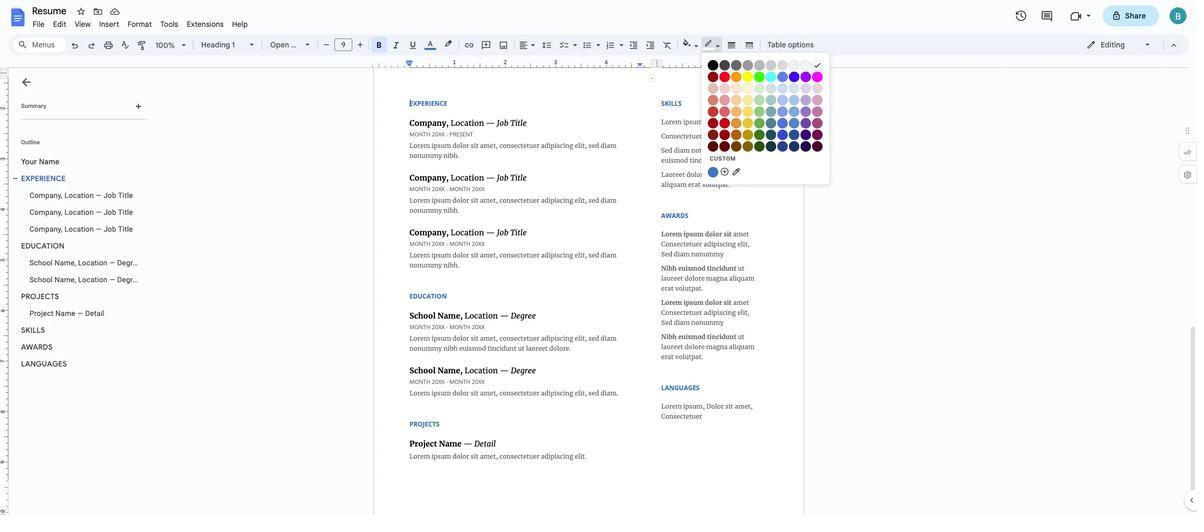 Task type: describe. For each thing, give the bounding box(es) containing it.
light yellow 1 image
[[743, 106, 753, 117]]

dark purple 2 cell
[[801, 129, 812, 140]]

1
[[232, 40, 235, 50]]

dark cyan 3 cell
[[766, 141, 777, 152]]

table options
[[768, 40, 814, 50]]

light cyan 2 image
[[766, 95, 777, 105]]

tools menu item
[[156, 18, 183, 31]]

menu bar banner
[[0, 0, 1198, 515]]

editing
[[1101, 40, 1125, 50]]

white image
[[812, 60, 823, 71]]

8 row from the top
[[708, 141, 824, 152]]

light red 3 cell
[[720, 83, 731, 94]]

light purple 2 cell
[[801, 94, 812, 105]]

dark cyan 3 image
[[766, 141, 777, 152]]

dark magenta 1 image
[[812, 118, 823, 129]]

dark purple 1 image
[[801, 118, 811, 129]]

dark red berry 2 image
[[708, 130, 719, 140]]

dark blue 1 image
[[789, 118, 800, 129]]

dark yellow 3 cell
[[743, 141, 754, 152]]

gray cell
[[766, 60, 777, 71]]

dark green 1 image
[[755, 118, 765, 129]]

red berry image
[[708, 72, 719, 82]]

dark cornflower blue 3 cell
[[778, 141, 789, 152]]

light red berry 1 cell
[[708, 106, 719, 117]]

dark blue 2 cell
[[789, 129, 800, 140]]

purple cell
[[801, 71, 812, 82]]

name for project
[[55, 309, 75, 318]]

outline heading
[[8, 139, 152, 153]]

application containing share
[[0, 0, 1198, 515]]

dark gray 3 cell
[[731, 60, 742, 71]]

1 company, location — job title from the top
[[30, 191, 133, 200]]

Rename text field
[[28, 4, 73, 17]]

dark red 1 cell
[[720, 117, 731, 129]]

heading
[[201, 40, 230, 50]]

dark green 3 image
[[755, 141, 765, 152]]

light magenta 1 cell
[[812, 106, 824, 117]]

dark red 1 image
[[720, 118, 730, 129]]

light green 1 image
[[755, 106, 765, 117]]

sans
[[291, 40, 308, 50]]

dark purple 3 image
[[801, 141, 811, 152]]

3 company, location — job title from the top
[[30, 225, 133, 233]]

menu bar inside menu bar banner
[[28, 14, 252, 31]]

insert image image
[[498, 37, 510, 52]]

border dash image
[[744, 37, 756, 52]]

light red berry 1 image
[[708, 106, 719, 117]]

light red 2 image
[[720, 95, 730, 105]]

2 company, location — job title from the top
[[30, 208, 133, 217]]

dark yellow 2 image
[[743, 130, 753, 140]]

skills
[[21, 326, 45, 335]]

light gray 1 image
[[778, 60, 788, 71]]

light blue 1 cell
[[789, 106, 800, 117]]

6 row from the top
[[708, 117, 824, 129]]

red cell
[[720, 71, 731, 82]]

light cyan 2 cell
[[766, 94, 777, 105]]

open sans
[[270, 40, 308, 50]]

experience
[[21, 174, 66, 183]]

document outline element
[[8, 68, 152, 515]]

3 company, from the top
[[30, 225, 63, 233]]

dark red berry 1 cell
[[708, 117, 719, 129]]

view menu item
[[71, 18, 95, 31]]

dark cyan 1 cell
[[766, 117, 777, 129]]

dark blue 3 cell
[[789, 141, 800, 152]]

light cornflower blue 1 cell
[[778, 106, 789, 117]]

Font size field
[[335, 38, 357, 52]]

dark gray 2 cell
[[743, 60, 754, 71]]

cyan image
[[766, 72, 777, 82]]

1 name, from the top
[[55, 259, 76, 267]]

summary
[[21, 103, 46, 110]]

light cyan 1 image
[[766, 106, 777, 117]]

custom button
[[708, 153, 824, 165]]

2 name, from the top
[[55, 276, 76, 284]]

light yellow 2 image
[[743, 95, 753, 105]]

1 school from the top
[[30, 259, 53, 267]]

light magenta 2 cell
[[812, 94, 824, 105]]

light magenta 1 image
[[812, 106, 823, 117]]

dark red berry 1 image
[[708, 118, 719, 129]]

black cell
[[708, 60, 719, 71]]

light red 1 image
[[720, 106, 730, 117]]

custom
[[710, 155, 736, 162]]

red berry cell
[[708, 71, 719, 82]]

insert
[[99, 19, 119, 29]]

1 row from the top
[[708, 60, 824, 71]]

summary heading
[[21, 102, 46, 111]]

styles list. heading 1 selected. option
[[201, 37, 243, 52]]

light cyan 1 cell
[[766, 106, 777, 117]]

Star checkbox
[[74, 4, 89, 19]]

dark blue 3 image
[[789, 141, 800, 152]]

cornflower blue image
[[778, 72, 788, 82]]

view
[[75, 19, 91, 29]]

dark magenta 2 cell
[[812, 129, 824, 140]]

dark red 3 cell
[[720, 141, 731, 152]]

3 row from the top
[[708, 83, 824, 94]]

table options button
[[763, 37, 819, 53]]

dark yellow 1 cell
[[743, 117, 754, 129]]

click to select borders image
[[649, 75, 655, 82]]

dark magenta 3 cell
[[812, 141, 824, 152]]

3 title from the top
[[118, 225, 133, 233]]

projects
[[21, 292, 59, 301]]

yellow cell
[[743, 71, 754, 82]]

Zoom field
[[151, 37, 191, 53]]

education
[[21, 241, 64, 251]]

4 row from the top
[[708, 94, 824, 105]]

Font size text field
[[335, 38, 352, 51]]

light green 2 image
[[755, 95, 765, 105]]

table
[[768, 40, 786, 50]]

light purple 1 image
[[801, 106, 811, 117]]

file menu item
[[28, 18, 49, 31]]

light yellow 3 cell
[[743, 83, 754, 94]]

dark magenta 3 image
[[812, 141, 823, 152]]

dark yellow 1 image
[[743, 118, 753, 129]]

light green 3 image
[[755, 83, 765, 94]]

gray image
[[766, 60, 777, 71]]

light cornflower blue 3 image
[[778, 83, 788, 94]]

blue cell
[[789, 71, 800, 82]]

green image
[[755, 72, 765, 82]]

2 degree from the top
[[117, 276, 141, 284]]

awards
[[21, 342, 53, 352]]

dark cornflower blue 2 cell
[[778, 129, 789, 140]]

light red berry 2 cell
[[708, 94, 719, 105]]

light cornflower blue 3 cell
[[778, 83, 789, 94]]

dark gray 1 image
[[755, 60, 765, 71]]

line & paragraph spacing image
[[541, 37, 553, 52]]

dark gray 4 cell
[[720, 60, 731, 71]]

tools
[[160, 19, 178, 29]]

dark gray 2 image
[[743, 60, 753, 71]]

5 row from the top
[[708, 106, 824, 117]]

custom color #2079c7, close to dark blue 1 image
[[708, 167, 719, 178]]

numbered list menu image
[[617, 38, 624, 42]]

light gray 3 cell
[[801, 60, 812, 71]]

1 degree from the top
[[117, 259, 141, 267]]

heading 1
[[201, 40, 235, 50]]

cornflower blue cell
[[778, 71, 789, 82]]

extensions menu item
[[183, 18, 228, 31]]

custom menu
[[702, 53, 830, 184]]

light red 2 cell
[[720, 94, 731, 105]]

share
[[1126, 11, 1147, 21]]

text color image
[[425, 37, 436, 50]]

dark orange 2 cell
[[731, 129, 742, 140]]



Task type: vqa. For each thing, say whether or not it's contained in the screenshot.
share. private to only me. Image
no



Task type: locate. For each thing, give the bounding box(es) containing it.
name
[[39, 157, 60, 167], [55, 309, 75, 318]]

dark magenta 1 cell
[[812, 117, 824, 129]]

light red 1 cell
[[720, 106, 731, 117]]

Menus field
[[13, 37, 66, 52]]

2 title from the top
[[118, 208, 133, 217]]

light cornflower blue 2 cell
[[778, 94, 789, 105]]

dark red 2 image
[[720, 130, 730, 140]]

cyan cell
[[766, 71, 777, 82]]

school name, location — degree up the detail
[[30, 276, 141, 284]]

light orange 1 image
[[731, 106, 742, 117]]

dark gray 3 image
[[731, 60, 742, 71]]

light cyan 3 image
[[766, 83, 777, 94]]

dark blue 2 image
[[789, 130, 800, 140]]

1 job from the top
[[104, 191, 116, 200]]

dark gray 4 image
[[720, 60, 730, 71]]

dark orange 3 image
[[731, 141, 742, 152]]

open
[[270, 40, 289, 50]]

font list. open sans selected. option
[[270, 37, 308, 52]]

dark green 3 cell
[[755, 141, 766, 152]]

dark cyan 1 image
[[766, 118, 777, 129]]

1 vertical spatial title
[[118, 208, 133, 217]]

purple image
[[801, 72, 811, 82]]

dark purple 3 cell
[[801, 141, 812, 152]]

outline
[[21, 139, 40, 146]]

3 job from the top
[[104, 225, 116, 233]]

light cyan 3 cell
[[766, 83, 777, 94]]

1 vertical spatial company, location — job title
[[30, 208, 133, 217]]

school name, location — degree down education
[[30, 259, 141, 267]]

light orange 2 cell
[[731, 94, 742, 105]]

light red berry 3 cell
[[708, 83, 719, 94]]

degree
[[117, 259, 141, 267], [117, 276, 141, 284]]

light red 3 image
[[720, 83, 730, 94]]

light purple 2 image
[[801, 95, 811, 105]]

dark cornflower blue 1 image
[[778, 118, 788, 129]]

1 vertical spatial company,
[[30, 208, 63, 217]]

light blue 2 image
[[789, 95, 800, 105]]

languages
[[21, 359, 67, 369]]

light orange 3 cell
[[731, 83, 742, 94]]

light purple 3 image
[[801, 83, 811, 94]]

dark cornflower blue 2 image
[[778, 130, 788, 140]]

dark yellow 3 image
[[743, 141, 753, 152]]

menu bar
[[28, 14, 252, 31]]

project name — detail
[[30, 309, 105, 318]]

magenta cell
[[812, 71, 824, 82]]

light gray 3 image
[[801, 60, 811, 71]]

1 vertical spatial name,
[[55, 276, 76, 284]]

light blue 1 image
[[789, 106, 800, 117]]

editing button
[[1080, 37, 1159, 53]]

school name, location — degree
[[30, 259, 141, 267], [30, 276, 141, 284]]

green cell
[[755, 71, 766, 82]]

application
[[0, 0, 1198, 515]]

light yellow 1 cell
[[743, 106, 754, 117]]

dark green 1 cell
[[755, 117, 766, 129]]

dark cornflower blue 3 image
[[778, 141, 788, 152]]

0 vertical spatial school name, location — degree
[[30, 259, 141, 267]]

2 job from the top
[[104, 208, 116, 217]]

1 title from the top
[[118, 191, 133, 200]]

light blue 3 cell
[[789, 83, 800, 94]]

blue image
[[789, 72, 800, 82]]

1 vertical spatial name
[[55, 309, 75, 318]]

dark orange 3 cell
[[731, 141, 742, 152]]

0 vertical spatial title
[[118, 191, 133, 200]]

custom color #2079c7, close to dark blue 1 cell
[[708, 167, 719, 178]]

0 vertical spatial degree
[[117, 259, 141, 267]]

red image
[[720, 72, 730, 82]]

light orange 3 image
[[731, 83, 742, 94]]

help menu item
[[228, 18, 252, 31]]

dark green 2 image
[[755, 130, 765, 140]]

0 vertical spatial job
[[104, 191, 116, 200]]

format
[[128, 19, 152, 29]]

dark cyan 2 image
[[766, 130, 777, 140]]

school
[[30, 259, 53, 267], [30, 276, 53, 284]]

2 company, from the top
[[30, 208, 63, 217]]

0 vertical spatial company,
[[30, 191, 63, 200]]

light purple 3 cell
[[801, 83, 812, 94]]

share button
[[1103, 5, 1160, 26]]

dark cornflower blue 1 cell
[[778, 117, 789, 129]]

company, location — job title
[[30, 191, 133, 200], [30, 208, 133, 217], [30, 225, 133, 233]]

light gray 2 cell
[[789, 60, 800, 71]]

Zoom text field
[[153, 38, 178, 53]]

dark gray 1 cell
[[755, 60, 766, 71]]

dark red 3 image
[[720, 141, 730, 152]]

2 row from the top
[[708, 71, 824, 82]]

dark orange 1 image
[[731, 118, 742, 129]]

file
[[33, 19, 45, 29]]

main toolbar
[[65, 0, 819, 299]]

0 vertical spatial school
[[30, 259, 53, 267]]

dark orange 1 cell
[[731, 117, 742, 129]]

light gray 2 image
[[789, 60, 800, 71]]

insert menu item
[[95, 18, 123, 31]]

light blue 2 cell
[[789, 94, 800, 105]]

2 school name, location — degree from the top
[[30, 276, 141, 284]]

1 vertical spatial school
[[30, 276, 53, 284]]

light blue 3 image
[[789, 83, 800, 94]]

name,
[[55, 259, 76, 267], [55, 276, 76, 284]]

magenta image
[[812, 72, 823, 82]]

dark cyan 2 cell
[[766, 129, 777, 140]]

7 row from the top
[[708, 129, 824, 140]]

row
[[708, 60, 824, 71], [708, 71, 824, 82], [708, 83, 824, 94], [708, 94, 824, 105], [708, 106, 824, 117], [708, 117, 824, 129], [708, 129, 824, 140], [708, 141, 824, 152], [708, 167, 746, 178]]

1 company, from the top
[[30, 191, 63, 200]]

dark purple 1 cell
[[801, 117, 812, 129]]

edit menu item
[[49, 18, 71, 31]]

dark green 2 cell
[[755, 129, 766, 140]]

project
[[30, 309, 53, 318]]

location
[[65, 191, 94, 200], [65, 208, 94, 217], [65, 225, 94, 233], [78, 259, 107, 267], [78, 276, 107, 284]]

dark purple 2 image
[[801, 130, 811, 140]]

2 vertical spatial company, location — job title
[[30, 225, 133, 233]]

1 vertical spatial job
[[104, 208, 116, 217]]

light purple 1 cell
[[801, 106, 812, 117]]

school down education
[[30, 259, 53, 267]]

light red berry 3 image
[[708, 83, 719, 94]]

border width image
[[726, 37, 738, 52]]

menu bar containing file
[[28, 14, 252, 31]]

light magenta 3 cell
[[812, 83, 824, 94]]

your name
[[21, 157, 60, 167]]

light yellow 2 cell
[[743, 94, 754, 105]]

mode and view toolbar
[[1079, 34, 1183, 55]]

options
[[788, 40, 814, 50]]

0 vertical spatial company, location — job title
[[30, 191, 133, 200]]

highlight color image
[[443, 37, 454, 50]]

light cornflower blue 1 image
[[778, 106, 788, 117]]

dark red berry 3 cell
[[708, 141, 719, 152]]

light gray 1 cell
[[778, 60, 789, 71]]

black image
[[708, 60, 719, 71]]

format menu item
[[123, 18, 156, 31]]

light cornflower blue 2 image
[[778, 95, 788, 105]]

2 vertical spatial company,
[[30, 225, 63, 233]]

orange cell
[[731, 71, 742, 82]]

9 row from the top
[[708, 167, 746, 178]]

name right project
[[55, 309, 75, 318]]

light magenta 2 image
[[812, 95, 823, 105]]

dark red berry 2 cell
[[708, 129, 719, 140]]

light magenta 3 image
[[812, 83, 823, 94]]

yellow image
[[743, 72, 753, 82]]

1 school name, location — degree from the top
[[30, 259, 141, 267]]

light orange 2 image
[[731, 95, 742, 105]]

name up the experience
[[39, 157, 60, 167]]

help
[[232, 19, 248, 29]]

detail
[[85, 309, 105, 318]]

light green 2 cell
[[755, 94, 766, 105]]

name for your
[[39, 157, 60, 167]]

1 vertical spatial school name, location — degree
[[30, 276, 141, 284]]

light green 3 cell
[[755, 83, 766, 94]]

your
[[21, 157, 37, 167]]

1 vertical spatial degree
[[117, 276, 141, 284]]

light green 1 cell
[[755, 106, 766, 117]]

dark magenta 2 image
[[812, 130, 823, 140]]

dark orange 2 image
[[731, 130, 742, 140]]

orange image
[[731, 72, 742, 82]]

2 vertical spatial job
[[104, 225, 116, 233]]

dark yellow 2 cell
[[743, 129, 754, 140]]

2 school from the top
[[30, 276, 53, 284]]

0 vertical spatial name,
[[55, 259, 76, 267]]

name, up projects
[[55, 276, 76, 284]]

—
[[96, 191, 102, 200], [96, 208, 102, 217], [96, 225, 102, 233], [109, 259, 115, 267], [109, 276, 115, 284], [77, 309, 83, 318]]

dark red berry 3 image
[[708, 141, 719, 152]]

dark red 2 cell
[[720, 129, 731, 140]]

light yellow 3 image
[[743, 83, 753, 94]]

extensions
[[187, 19, 224, 29]]

name, down education
[[55, 259, 76, 267]]

0 vertical spatial name
[[39, 157, 60, 167]]

light red berry 2 image
[[708, 95, 719, 105]]

dark blue 1 cell
[[789, 117, 800, 129]]

school up projects
[[30, 276, 53, 284]]

company,
[[30, 191, 63, 200], [30, 208, 63, 217], [30, 225, 63, 233]]

edit
[[53, 19, 66, 29]]

title
[[118, 191, 133, 200], [118, 208, 133, 217], [118, 225, 133, 233]]

job
[[104, 191, 116, 200], [104, 208, 116, 217], [104, 225, 116, 233]]

2 vertical spatial title
[[118, 225, 133, 233]]

light orange 1 cell
[[731, 106, 742, 117]]



